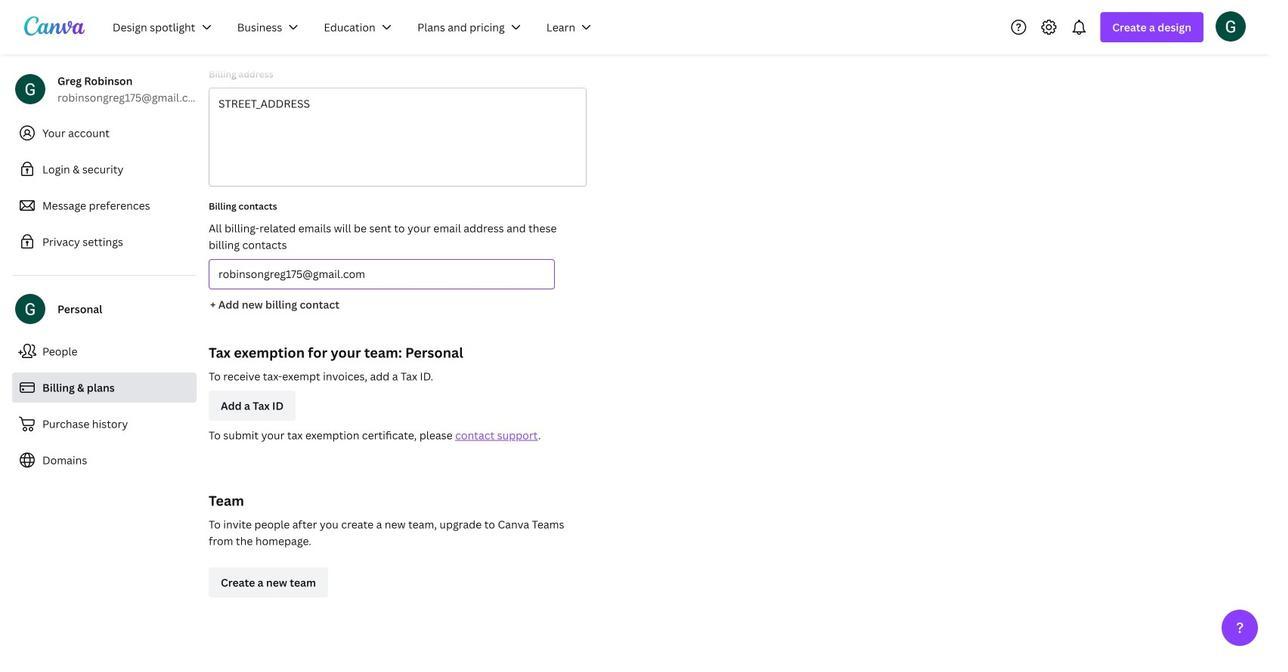 Task type: locate. For each thing, give the bounding box(es) containing it.
top level navigation element
[[103, 12, 608, 42]]



Task type: describe. For each thing, give the bounding box(es) containing it.
Enter your company address text field
[[210, 88, 586, 186]]

greg robinson image
[[1216, 11, 1246, 41]]

Enter an email address text field
[[219, 260, 545, 289]]



Task type: vqa. For each thing, say whether or not it's contained in the screenshot.
Enter your company address text box
yes



